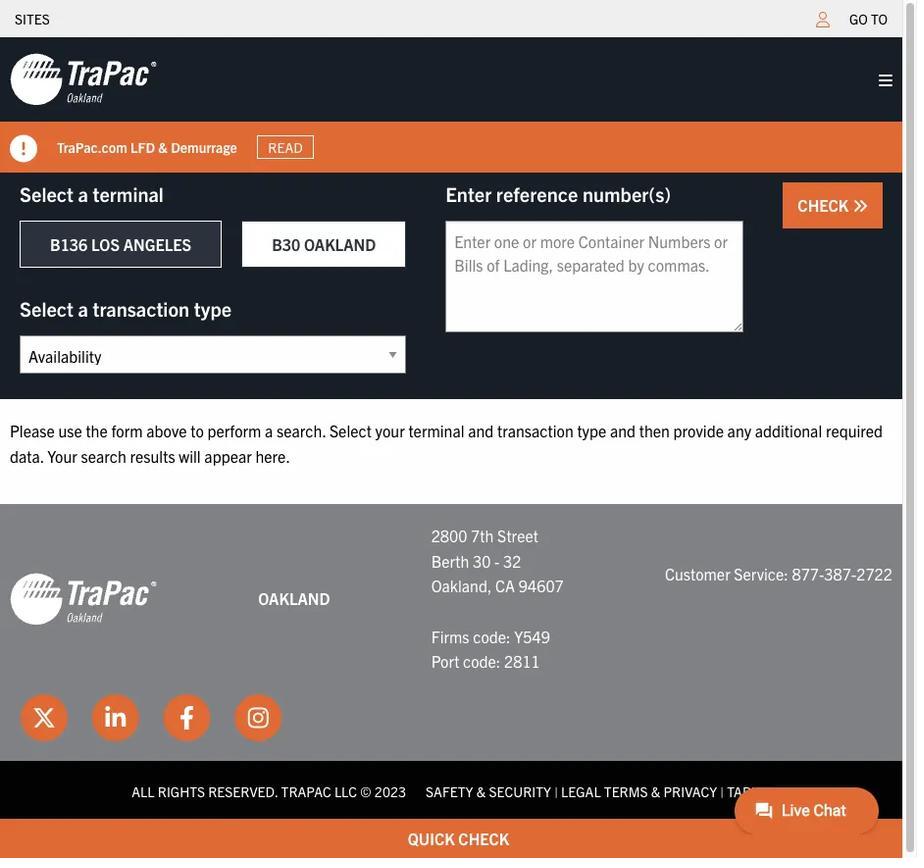Task type: vqa. For each thing, say whether or not it's contained in the screenshot.
the Please use the form above to perform a search. Select your terminal and transaction type and then provide any additional required data. Your search results will appear here. Quick Check
no



Task type: locate. For each thing, give the bounding box(es) containing it.
safety & security | legal terms & privacy | tariff
[[426, 783, 771, 800]]

1 vertical spatial terminal
[[409, 421, 465, 441]]

customer
[[665, 564, 731, 583]]

tariff link
[[727, 783, 771, 800]]

enter reference number(s)
[[446, 182, 671, 206]]

& right safety
[[476, 783, 486, 800]]

check button
[[783, 182, 883, 229]]

0 horizontal spatial solid image
[[10, 135, 37, 163]]

footer containing 2800 7th street
[[0, 504, 903, 822]]

a down trapac.com
[[78, 182, 88, 206]]

a inside please use the form above to perform a search. select your terminal and transaction type and then provide any additional required data. your search results will appear here.
[[265, 421, 273, 441]]

1 vertical spatial a
[[78, 296, 88, 321]]

trapac.com
[[57, 138, 127, 156]]

required
[[826, 421, 883, 441]]

check
[[798, 195, 853, 215], [459, 829, 510, 849]]

footer
[[0, 504, 903, 822]]

30
[[473, 551, 491, 571]]

7th
[[471, 526, 494, 546]]

los
[[91, 234, 120, 254]]

llc
[[334, 783, 357, 800]]

1 horizontal spatial and
[[610, 421, 636, 441]]

reference
[[496, 182, 578, 206]]

|
[[554, 783, 558, 800], [720, 783, 724, 800]]

2 vertical spatial a
[[265, 421, 273, 441]]

angeles
[[123, 234, 191, 254]]

port
[[431, 652, 460, 671]]

& inside banner
[[158, 138, 168, 156]]

0 vertical spatial transaction
[[93, 296, 189, 321]]

to
[[871, 10, 888, 27]]

perform
[[207, 421, 261, 441]]

lfd
[[131, 138, 155, 156]]

quick check link
[[0, 819, 917, 858]]

search.
[[277, 421, 326, 441]]

terminal down lfd
[[93, 182, 164, 206]]

1 horizontal spatial solid image
[[879, 73, 893, 88]]

0 vertical spatial check
[[798, 195, 853, 215]]

quick
[[408, 829, 455, 849]]

above
[[146, 421, 187, 441]]

street
[[497, 526, 539, 546]]

1 vertical spatial oakland image
[[10, 572, 157, 627]]

oakland
[[304, 234, 376, 254], [258, 589, 330, 608]]

select down b136
[[20, 296, 73, 321]]

1 vertical spatial select
[[20, 296, 73, 321]]

©
[[360, 783, 371, 800]]

and right your
[[468, 421, 494, 441]]

1 horizontal spatial transaction
[[497, 421, 574, 441]]

search
[[81, 446, 126, 466]]

security
[[489, 783, 551, 800]]

transaction
[[93, 296, 189, 321], [497, 421, 574, 441]]

trapac.com lfd & demurrage
[[57, 138, 237, 156]]

select up b136
[[20, 182, 73, 206]]

select for select a terminal
[[20, 182, 73, 206]]

& right lfd
[[158, 138, 168, 156]]

please use the form above to perform a search. select your terminal and transaction type and then provide any additional required data. your search results will appear here.
[[10, 421, 883, 466]]

select for select a transaction type
[[20, 296, 73, 321]]

1 horizontal spatial type
[[577, 421, 607, 441]]

1 and from the left
[[468, 421, 494, 441]]

to
[[191, 421, 204, 441]]

1 horizontal spatial |
[[720, 783, 724, 800]]

0 horizontal spatial and
[[468, 421, 494, 441]]

1 oakland image from the top
[[10, 52, 157, 107]]

1 vertical spatial check
[[459, 829, 510, 849]]

0 vertical spatial oakland image
[[10, 52, 157, 107]]

0 horizontal spatial check
[[459, 829, 510, 849]]

a for terminal
[[78, 182, 88, 206]]

banner
[[0, 37, 917, 173]]

a
[[78, 182, 88, 206], [78, 296, 88, 321], [265, 421, 273, 441]]

oakland image
[[10, 52, 157, 107], [10, 572, 157, 627]]

safety & security link
[[426, 783, 551, 800]]

&
[[158, 138, 168, 156], [476, 783, 486, 800], [651, 783, 661, 800]]

please
[[10, 421, 55, 441]]

2 | from the left
[[720, 783, 724, 800]]

tariff
[[727, 783, 771, 800]]

877-
[[792, 564, 824, 583]]

oakland image inside banner
[[10, 52, 157, 107]]

type
[[194, 296, 232, 321], [577, 421, 607, 441]]

select left your
[[330, 421, 372, 441]]

1 horizontal spatial terminal
[[409, 421, 465, 441]]

ca
[[496, 576, 515, 596]]

a down b136
[[78, 296, 88, 321]]

0 horizontal spatial &
[[158, 138, 168, 156]]

1 horizontal spatial check
[[798, 195, 853, 215]]

legal terms & privacy link
[[561, 783, 717, 800]]

0 vertical spatial code:
[[473, 626, 511, 646]]

select
[[20, 182, 73, 206], [20, 296, 73, 321], [330, 421, 372, 441]]

| left legal
[[554, 783, 558, 800]]

1 vertical spatial code:
[[463, 652, 501, 671]]

0 horizontal spatial type
[[194, 296, 232, 321]]

0 vertical spatial type
[[194, 296, 232, 321]]

code: up 2811
[[473, 626, 511, 646]]

code: right port
[[463, 652, 501, 671]]

0 vertical spatial select
[[20, 182, 73, 206]]

code:
[[473, 626, 511, 646], [463, 652, 501, 671]]

b30
[[272, 234, 300, 254]]

solid image
[[879, 73, 893, 88], [10, 135, 37, 163]]

solid image down to
[[879, 73, 893, 88]]

1 | from the left
[[554, 783, 558, 800]]

| left tariff
[[720, 783, 724, 800]]

a up here.
[[265, 421, 273, 441]]

Enter reference number(s) text field
[[446, 221, 744, 333]]

oakland,
[[431, 576, 492, 596]]

solid image left trapac.com
[[10, 135, 37, 163]]

1 vertical spatial type
[[577, 421, 607, 441]]

safety
[[426, 783, 473, 800]]

read
[[268, 138, 303, 156]]

2811
[[504, 652, 540, 671]]

terminal
[[93, 182, 164, 206], [409, 421, 465, 441]]

1 vertical spatial transaction
[[497, 421, 574, 441]]

and
[[468, 421, 494, 441], [610, 421, 636, 441]]

select inside please use the form above to perform a search. select your terminal and transaction type and then provide any additional required data. your search results will appear here.
[[330, 421, 372, 441]]

and left then
[[610, 421, 636, 441]]

0 horizontal spatial |
[[554, 783, 558, 800]]

banner containing trapac.com lfd & demurrage
[[0, 37, 917, 173]]

go
[[850, 10, 868, 27]]

0 vertical spatial solid image
[[879, 73, 893, 88]]

2 and from the left
[[610, 421, 636, 441]]

0 vertical spatial a
[[78, 182, 88, 206]]

& right terms
[[651, 783, 661, 800]]

2 vertical spatial select
[[330, 421, 372, 441]]

0 vertical spatial terminal
[[93, 182, 164, 206]]

1 vertical spatial solid image
[[10, 135, 37, 163]]

1 horizontal spatial &
[[476, 783, 486, 800]]

enter
[[446, 182, 492, 206]]

terminal right your
[[409, 421, 465, 441]]



Task type: describe. For each thing, give the bounding box(es) containing it.
0 vertical spatial oakland
[[304, 234, 376, 254]]

387-
[[824, 564, 857, 583]]

2 oakland image from the top
[[10, 572, 157, 627]]

b136
[[50, 234, 88, 254]]

select a terminal
[[20, 182, 164, 206]]

here.
[[255, 446, 290, 466]]

trapac
[[281, 783, 331, 800]]

sites
[[15, 10, 50, 27]]

form
[[111, 421, 143, 441]]

rights
[[158, 783, 205, 800]]

results
[[130, 446, 175, 466]]

go to
[[850, 10, 888, 27]]

customer service: 877-387-2722
[[665, 564, 893, 583]]

light image
[[816, 12, 830, 27]]

all
[[132, 783, 155, 800]]

legal
[[561, 783, 601, 800]]

b136 los angeles
[[50, 234, 191, 254]]

terms
[[604, 783, 648, 800]]

-
[[495, 551, 500, 571]]

privacy
[[664, 783, 717, 800]]

2023
[[375, 783, 406, 800]]

any
[[728, 421, 752, 441]]

select a transaction type
[[20, 296, 232, 321]]

reserved.
[[208, 783, 278, 800]]

solid image
[[853, 198, 868, 214]]

2 horizontal spatial &
[[651, 783, 661, 800]]

terminal inside please use the form above to perform a search. select your terminal and transaction type and then provide any additional required data. your search results will appear here.
[[409, 421, 465, 441]]

1 vertical spatial oakland
[[258, 589, 330, 608]]

firms
[[431, 626, 469, 646]]

b30 oakland
[[272, 234, 376, 254]]

berth
[[431, 551, 469, 571]]

2800 7th street berth 30 - 32 oakland, ca 94607
[[431, 526, 564, 596]]

service:
[[734, 564, 789, 583]]

demurrage
[[171, 138, 237, 156]]

use
[[58, 421, 82, 441]]

a for transaction
[[78, 296, 88, 321]]

0 horizontal spatial transaction
[[93, 296, 189, 321]]

the
[[86, 421, 108, 441]]

then
[[639, 421, 670, 441]]

2722
[[857, 564, 893, 583]]

data.
[[10, 446, 44, 466]]

appear
[[204, 446, 252, 466]]

your
[[375, 421, 405, 441]]

firms code:  y549 port code:  2811
[[431, 626, 550, 671]]

additional
[[755, 421, 822, 441]]

your
[[47, 446, 77, 466]]

0 horizontal spatial terminal
[[93, 182, 164, 206]]

read link
[[257, 135, 314, 159]]

number(s)
[[583, 182, 671, 206]]

2800
[[431, 526, 467, 546]]

provide
[[674, 421, 724, 441]]

type inside please use the form above to perform a search. select your terminal and transaction type and then provide any additional required data. your search results will appear here.
[[577, 421, 607, 441]]

y549
[[514, 626, 550, 646]]

quick check
[[408, 829, 510, 849]]

check inside button
[[798, 195, 853, 215]]

32
[[503, 551, 521, 571]]

will
[[179, 446, 201, 466]]

all rights reserved. trapac llc © 2023
[[132, 783, 406, 800]]

transaction inside please use the form above to perform a search. select your terminal and transaction type and then provide any additional required data. your search results will appear here.
[[497, 421, 574, 441]]

94607
[[519, 576, 564, 596]]



